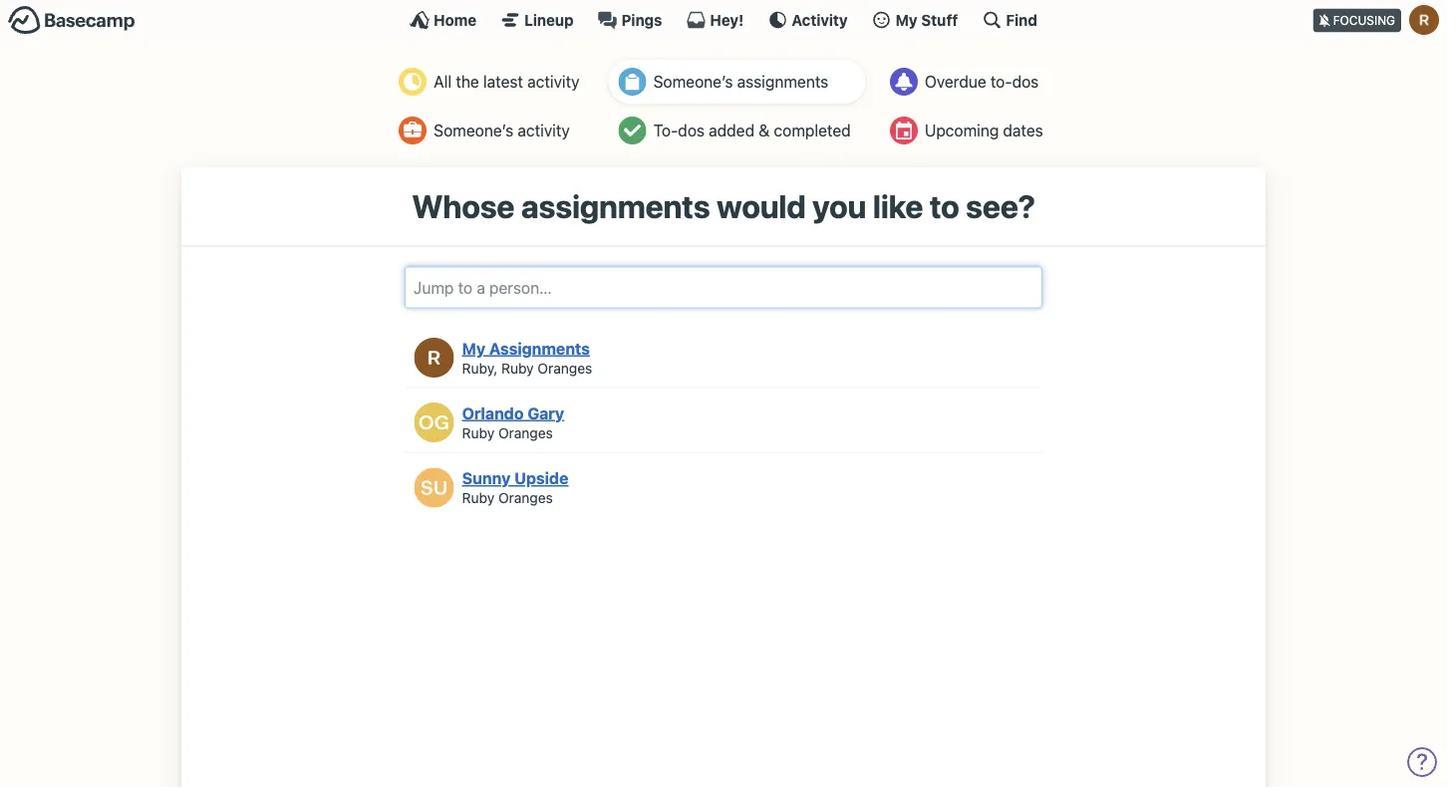 Task type: vqa. For each thing, say whether or not it's contained in the screenshot.
Tyler Black image
no



Task type: locate. For each thing, give the bounding box(es) containing it.
2 vertical spatial ruby
[[462, 490, 495, 506]]

ruby down sunny
[[462, 490, 495, 506]]

ruby
[[502, 360, 534, 376], [462, 425, 495, 441], [462, 490, 495, 506]]

sunny upside, ruby oranges image
[[414, 468, 454, 508]]

ruby for orlando
[[462, 425, 495, 441]]

activity report image
[[399, 68, 427, 96]]

upside
[[515, 469, 569, 488]]

lineup
[[525, 11, 574, 28]]

my inside dropdown button
[[896, 11, 918, 28]]

would
[[717, 187, 806, 225]]

find button
[[983, 10, 1038, 30]]

list box containing my assignments
[[405, 328, 1043, 517]]

orlando
[[462, 404, 524, 423]]

dos
[[1013, 72, 1039, 91], [678, 121, 705, 140]]

sunny
[[462, 469, 511, 488]]

0 vertical spatial ruby
[[502, 360, 534, 376]]

activity link
[[768, 10, 848, 30]]

2 vertical spatial oranges
[[499, 490, 553, 506]]

my inside my assignments ruby,        ruby oranges
[[462, 339, 486, 358]]

ruby inside orlando gary ruby oranges
[[462, 425, 495, 441]]

0 horizontal spatial dos
[[678, 121, 705, 140]]

assignments up &
[[738, 72, 829, 91]]

overdue
[[925, 72, 987, 91]]

ruby, ruby oranges image
[[414, 338, 454, 378]]

1 vertical spatial someone's
[[434, 121, 514, 140]]

assignments for whose
[[521, 187, 710, 225]]

oranges for upside
[[499, 490, 553, 506]]

someone's assignments link
[[609, 60, 866, 104]]

all
[[434, 72, 452, 91]]

someone's down the the
[[434, 121, 514, 140]]

main element
[[0, 0, 1448, 39]]

assignments down todo 'icon'
[[521, 187, 710, 225]]

my left stuff
[[896, 11, 918, 28]]

my for stuff
[[896, 11, 918, 28]]

overdue to-dos
[[925, 72, 1039, 91]]

you
[[813, 187, 867, 225]]

person report image
[[399, 117, 427, 145]]

list box
[[405, 328, 1043, 517]]

to-dos added & completed link
[[609, 109, 866, 153]]

0 horizontal spatial assignments
[[521, 187, 710, 225]]

activity
[[528, 72, 580, 91], [518, 121, 570, 140]]

to-dos added & completed
[[654, 121, 851, 140]]

stuff
[[922, 11, 959, 28]]

upcoming dates
[[925, 121, 1044, 140]]

someone's activity link
[[389, 109, 595, 153]]

oranges down gary
[[499, 425, 553, 441]]

pings button
[[598, 10, 663, 30]]

completed
[[774, 121, 851, 140]]

oranges inside orlando gary ruby oranges
[[499, 425, 553, 441]]

my assignments ruby,        ruby oranges
[[462, 339, 593, 376]]

schedule image
[[890, 117, 918, 145]]

ruby down orlando
[[462, 425, 495, 441]]

my
[[896, 11, 918, 28], [462, 339, 486, 358]]

someone's for someone's assignments
[[654, 72, 733, 91]]

oranges for gary
[[499, 425, 553, 441]]

find
[[1006, 11, 1038, 28]]

switch accounts image
[[8, 5, 136, 36]]

focusing
[[1334, 13, 1396, 27]]

dates
[[1004, 121, 1044, 140]]

oranges down the assignments
[[538, 360, 593, 376]]

0 horizontal spatial my
[[462, 339, 486, 358]]

1 horizontal spatial assignments
[[738, 72, 829, 91]]

orlando gary, ruby oranges image
[[414, 403, 454, 443]]

oranges inside sunny upside ruby oranges
[[499, 490, 553, 506]]

activity right latest
[[528, 72, 580, 91]]

overdue to-dos link
[[880, 60, 1059, 104]]

activity down 'all the latest activity'
[[518, 121, 570, 140]]

someone's for someone's activity
[[434, 121, 514, 140]]

oranges
[[538, 360, 593, 376], [499, 425, 553, 441], [499, 490, 553, 506]]

0 vertical spatial assignments
[[738, 72, 829, 91]]

1 vertical spatial ruby
[[462, 425, 495, 441]]

dos left added
[[678, 121, 705, 140]]

assignment image
[[619, 68, 647, 96]]

1 horizontal spatial dos
[[1013, 72, 1039, 91]]

0 vertical spatial dos
[[1013, 72, 1039, 91]]

whose assignments would you like to see?
[[412, 187, 1036, 225]]

oranges down upside
[[499, 490, 553, 506]]

dos up dates
[[1013, 72, 1039, 91]]

0 vertical spatial oranges
[[538, 360, 593, 376]]

1 vertical spatial my
[[462, 339, 486, 358]]

1 vertical spatial oranges
[[499, 425, 553, 441]]

1 vertical spatial assignments
[[521, 187, 710, 225]]

upcoming dates link
[[880, 109, 1059, 153]]

assignments
[[738, 72, 829, 91], [521, 187, 710, 225]]

0 vertical spatial someone's
[[654, 72, 733, 91]]

to
[[930, 187, 960, 225]]

my stuff button
[[872, 10, 959, 30]]

someone's up to-
[[654, 72, 733, 91]]

0 horizontal spatial someone's
[[434, 121, 514, 140]]

1 horizontal spatial someone's
[[654, 72, 733, 91]]

all the latest activity
[[434, 72, 580, 91]]

1 horizontal spatial my
[[896, 11, 918, 28]]

someone's
[[654, 72, 733, 91], [434, 121, 514, 140]]

ruby inside sunny upside ruby oranges
[[462, 490, 495, 506]]

0 vertical spatial my
[[896, 11, 918, 28]]

my up ruby,
[[462, 339, 486, 358]]

1 vertical spatial dos
[[678, 121, 705, 140]]

ruby down the assignments
[[502, 360, 534, 376]]

ruby for sunny
[[462, 490, 495, 506]]



Task type: describe. For each thing, give the bounding box(es) containing it.
orlando gary ruby oranges
[[462, 404, 565, 441]]

to-
[[654, 121, 678, 140]]

Jump to a person… text field
[[405, 267, 1043, 309]]

ruby,
[[462, 360, 498, 376]]

my stuff
[[896, 11, 959, 28]]

home link
[[410, 10, 477, 30]]

upcoming
[[925, 121, 999, 140]]

oranges inside my assignments ruby,        ruby oranges
[[538, 360, 593, 376]]

ruby image
[[1410, 5, 1440, 35]]

sunny upside ruby oranges
[[462, 469, 569, 506]]

added
[[709, 121, 755, 140]]

activity
[[792, 11, 848, 28]]

todo image
[[619, 117, 647, 145]]

lineup link
[[501, 10, 574, 30]]

gary
[[528, 404, 565, 423]]

hey!
[[710, 11, 744, 28]]

assignments for someone's
[[738, 72, 829, 91]]

the
[[456, 72, 479, 91]]

assignments
[[489, 339, 590, 358]]

&
[[759, 121, 770, 140]]

see?
[[966, 187, 1036, 225]]

ruby inside my assignments ruby,        ruby oranges
[[502, 360, 534, 376]]

all the latest activity link
[[389, 60, 595, 104]]

pings
[[622, 11, 663, 28]]

to-
[[991, 72, 1013, 91]]

reports image
[[890, 68, 918, 96]]

whose
[[412, 187, 515, 225]]

my for assignments
[[462, 339, 486, 358]]

home
[[434, 11, 477, 28]]

hey! button
[[686, 10, 744, 30]]

1 vertical spatial activity
[[518, 121, 570, 140]]

focusing button
[[1314, 0, 1448, 39]]

someone's activity
[[434, 121, 570, 140]]

latest
[[484, 72, 523, 91]]

0 vertical spatial activity
[[528, 72, 580, 91]]

someone's assignments
[[654, 72, 829, 91]]

like
[[873, 187, 924, 225]]



